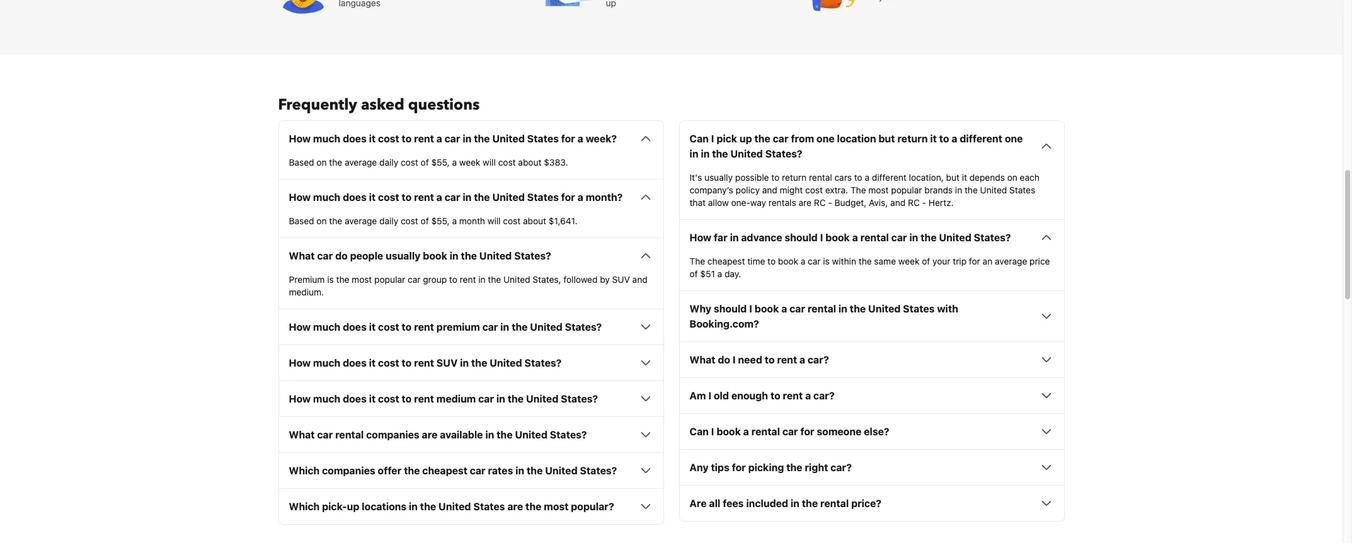 Task type: vqa. For each thing, say whether or not it's contained in the screenshot.
the east
no



Task type: describe. For each thing, give the bounding box(es) containing it.
am
[[690, 390, 706, 402]]

1 rc from the left
[[814, 197, 826, 208]]

with
[[938, 303, 959, 315]]

advance
[[742, 232, 783, 244]]

rent left premium
[[414, 322, 434, 333]]

1 one from the left
[[817, 133, 835, 145]]

are all fees included in the rental price? button
[[690, 496, 1054, 511]]

0 horizontal spatial week
[[459, 157, 481, 168]]

enough
[[732, 390, 769, 402]]

what car rental companies are available in the united states? button
[[289, 428, 653, 443]]

1 vertical spatial do
[[718, 354, 731, 366]]

different inside it's usually possible to return rental cars to a different location, but it depends on each company's policy and might cost extra. the most popular brands in the united states that allow one-way rentals are rc - budget, avis, and rc - hertz.
[[872, 172, 907, 183]]

2 rc from the left
[[908, 197, 920, 208]]

it inside it's usually possible to return rental cars to a different location, but it depends on each company's policy and might cost extra. the most popular brands in the united states that allow one-way rentals are rc - budget, avis, and rc - hertz.
[[962, 172, 968, 183]]

but inside it's usually possible to return rental cars to a different location, but it depends on each company's policy and might cost extra. the most popular brands in the united states that allow one-way rentals are rc - budget, avis, and rc - hertz.
[[947, 172, 960, 183]]

is inside the cheapest time to book a car is within the same week of your trip for an average price of $51 a day.
[[824, 256, 830, 267]]

5 million+ reviews image
[[813, 0, 863, 15]]

cars
[[835, 172, 852, 183]]

based for how much does it cost to rent a car in the united states for a month?
[[289, 216, 314, 226]]

1 - from the left
[[829, 197, 833, 208]]

how much does it cost to rent medium car in the united states?
[[289, 394, 598, 405]]

am i old enough to rent a car?
[[690, 390, 835, 402]]

to inside the am i old enough to rent a car? dropdown button
[[771, 390, 781, 402]]

up inside can i pick up the car from one location but return it to a different one in in the united states?
[[740, 133, 752, 145]]

to inside can i pick up the car from one location but return it to a different one in in the united states?
[[940, 133, 950, 145]]

why should i book a car rental in the united states with booking.com?
[[690, 303, 959, 330]]

your
[[933, 256, 951, 267]]

a left month?
[[578, 192, 584, 203]]

2 - from the left
[[923, 197, 927, 208]]

what car rental companies are available in the united states?
[[289, 429, 587, 441]]

are all fees included in the rental price?
[[690, 498, 882, 510]]

a left within
[[801, 256, 806, 267]]

a up can i book a rental car for someone else? at the right bottom of page
[[806, 390, 811, 402]]

does for how much does it cost to rent medium car in the united states?
[[343, 394, 367, 405]]

that
[[690, 197, 706, 208]]

else?
[[864, 426, 890, 438]]

it for how much does it cost to rent suv in the united states?
[[369, 358, 376, 369]]

rent up the how much does it cost to rent medium car in the united states? on the left bottom of page
[[414, 358, 434, 369]]

cheapest inside "dropdown button"
[[423, 465, 468, 477]]

trip
[[953, 256, 967, 267]]

each
[[1020, 172, 1040, 183]]

book inside "why should i book a car rental in the united states with booking.com?"
[[755, 303, 779, 315]]

can i book a rental car for someone else?
[[690, 426, 890, 438]]

a left 'week?'
[[578, 133, 584, 145]]

it inside can i pick up the car from one location but return it to a different one in in the united states?
[[931, 133, 937, 145]]

states up the "$383."
[[527, 133, 559, 145]]

based for how much does it cost to rent a car in the united states for a week?
[[289, 157, 314, 168]]

location
[[837, 133, 877, 145]]

rental inside it's usually possible to return rental cars to a different location, but it depends on each company's policy and might cost extra. the most popular brands in the united states that allow one-way rentals are rc - budget, avis, and rc - hertz.
[[809, 172, 833, 183]]

much for how much does it cost to rent suv in the united states?
[[313, 358, 341, 369]]

booking.com?
[[690, 319, 759, 330]]

how much does it cost to rent a car in the united states for a week?
[[289, 133, 617, 145]]

rent up can i book a rental car for someone else? at the right bottom of page
[[783, 390, 803, 402]]

in inside dropdown button
[[791, 498, 800, 510]]

within
[[833, 256, 857, 267]]

usually inside dropdown button
[[386, 250, 421, 262]]

what for what car do people usually book in the united states?
[[289, 250, 315, 262]]

it's
[[690, 172, 702, 183]]

followed
[[564, 274, 598, 285]]

which pick-up locations in the united states are the most popular?
[[289, 501, 614, 513]]

locations
[[362, 501, 407, 513]]

can i book a rental car for someone else? button
[[690, 424, 1054, 440]]

how much does it cost to rent a car in the united states for a week? button
[[289, 131, 653, 146]]

which companies offer the cheapest car rates  in the united states?
[[289, 465, 617, 477]]

does for how much does it cost to rent a car in the united states for a week?
[[343, 133, 367, 145]]

brands
[[925, 185, 953, 196]]

book inside the cheapest time to book a car is within the same week of your trip for an average price of $51 a day.
[[778, 256, 799, 267]]

2 one from the left
[[1005, 133, 1023, 145]]

companies inside dropdown button
[[366, 429, 420, 441]]

i inside can i pick up the car from one location but return it to a different one in in the united states?
[[712, 133, 715, 145]]

far
[[714, 232, 728, 244]]

united inside can i pick up the car from one location but return it to a different one in in the united states?
[[731, 148, 763, 160]]

car? for what do i need to rent a car?
[[808, 354, 829, 366]]

car inside "why should i book a car rental in the united states with booking.com?"
[[790, 303, 806, 315]]

does for how much does it cost to rent suv in the united states?
[[343, 358, 367, 369]]

what car do people usually book in the united states?
[[289, 250, 552, 262]]

average for how much does it cost to rent a car in the united states for a month?
[[345, 216, 377, 226]]

what do i need to rent a car?
[[690, 354, 829, 366]]

avis,
[[869, 197, 888, 208]]

fees
[[723, 498, 744, 510]]

why
[[690, 303, 712, 315]]

to inside "how much does it cost to rent suv in the united states?" dropdown button
[[402, 358, 412, 369]]

how much does it cost to rent premium car in the united states? button
[[289, 320, 653, 335]]

any tips for picking the right car? button
[[690, 460, 1054, 476]]

of up the what car do people usually book in the united states? on the left
[[421, 216, 429, 226]]

a down enough
[[744, 426, 749, 438]]

people
[[350, 250, 383, 262]]

most inside it's usually possible to return rental cars to a different location, but it depends on each company's policy and might cost extra. the most popular brands in the united states that allow one-way rentals are rc - budget, avis, and rc - hertz.
[[869, 185, 889, 196]]

much for how much does it cost to rent premium car in the united states?
[[313, 322, 341, 333]]

should inside "why should i book a car rental in the united states with booking.com?"
[[714, 303, 747, 315]]

month
[[459, 216, 485, 226]]

1 vertical spatial and
[[891, 197, 906, 208]]

what do i need to rent a car? button
[[690, 353, 1054, 368]]

$51
[[701, 269, 715, 279]]

the inside dropdown button
[[802, 498, 818, 510]]

picking
[[749, 462, 784, 474]]

right
[[805, 462, 829, 474]]

questions
[[408, 95, 480, 116]]

am i old enough to rent a car? button
[[690, 389, 1054, 404]]

price
[[1030, 256, 1051, 267]]

can for can i book a rental car for someone else?
[[690, 426, 709, 438]]

need
[[739, 354, 763, 366]]

and inside premium is the most popular car group to rent in the united states, followed by suv and medium.
[[633, 274, 648, 285]]

much for how much does it cost to rent a car in the united states for a week?
[[313, 133, 341, 145]]

rental inside dropdown button
[[821, 498, 849, 510]]

how much does it cost to rent medium car in the united states? button
[[289, 392, 653, 407]]

someone
[[817, 426, 862, 438]]

the inside 'dropdown button'
[[787, 462, 803, 474]]

how for how much does it cost to rent suv in the united states?
[[289, 358, 311, 369]]

a inside it's usually possible to return rental cars to a different location, but it depends on each company's policy and might cost extra. the most popular brands in the united states that allow one-way rentals are rc - budget, avis, and rc - hertz.
[[865, 172, 870, 183]]

which for which companies offer the cheapest car rates  in the united states?
[[289, 465, 320, 477]]

frequently
[[278, 95, 357, 116]]

much for how much does it cost to rent a car in the united states for a month?
[[313, 192, 341, 203]]

month?
[[586, 192, 623, 203]]

for left someone
[[801, 426, 815, 438]]

can i pick up the car from one location but return it to a different one in in the united states?
[[690, 133, 1023, 160]]

states? inside "dropdown button"
[[580, 465, 617, 477]]

any tips for picking the right car?
[[690, 462, 852, 474]]

are inside it's usually possible to return rental cars to a different location, but it depends on each company's policy and might cost extra. the most popular brands in the united states that allow one-way rentals are rc - budget, avis, and rc - hertz.
[[799, 197, 812, 208]]

one-
[[732, 197, 751, 208]]

usually inside it's usually possible to return rental cars to a different location, but it depends on each company's policy and might cost extra. the most popular brands in the united states that allow one-way rentals are rc - budget, avis, and rc - hertz.
[[705, 172, 733, 183]]

$1,641.
[[549, 216, 578, 226]]

states,
[[533, 274, 561, 285]]

states? inside can i pick up the car from one location but return it to a different one in in the united states?
[[766, 148, 803, 160]]

what for what do i need to rent a car?
[[690, 354, 716, 366]]

company's
[[690, 185, 734, 196]]

any
[[690, 462, 709, 474]]

most inside premium is the most popular car group to rent in the united states, followed by suv and medium.
[[352, 274, 372, 285]]

rent inside premium is the most popular car group to rent in the united states, followed by suv and medium.
[[460, 274, 476, 285]]

the inside it's usually possible to return rental cars to a different location, but it depends on each company's policy and might cost extra. the most popular brands in the united states that allow one-way rentals are rc - budget, avis, and rc - hertz.
[[851, 185, 867, 196]]

return inside can i pick up the car from one location but return it to a different one in in the united states?
[[898, 133, 928, 145]]

a left "month"
[[452, 216, 457, 226]]

most inside dropdown button
[[544, 501, 569, 513]]

0 horizontal spatial up
[[347, 501, 360, 513]]

to right possible
[[772, 172, 780, 183]]

by
[[600, 274, 610, 285]]

rent left the medium
[[414, 394, 434, 405]]

suv inside premium is the most popular car group to rent in the united states, followed by suv and medium.
[[613, 274, 630, 285]]

does for how much does it cost to rent a car in the united states for a month?
[[343, 192, 367, 203]]

how far in advance should i book a rental car in the united states? button
[[690, 230, 1054, 245]]

of left $51
[[690, 269, 698, 279]]

are
[[690, 498, 707, 510]]

the cheapest time to book a car is within the same week of your trip for an average price of $51 a day.
[[690, 256, 1051, 279]]

to inside how much does it cost to rent a car in the united states for a month? dropdown button
[[402, 192, 412, 203]]

it for how much does it cost to rent a car in the united states for a month?
[[369, 192, 376, 203]]

a down how much does it cost to rent a car in the united states for a week? at the left of page
[[452, 157, 457, 168]]

how for how much does it cost to rent medium car in the united states?
[[289, 394, 311, 405]]

states inside it's usually possible to return rental cars to a different location, but it depends on each company's policy and might cost extra. the most popular brands in the united states that allow one-way rentals are rc - budget, avis, and rc - hertz.
[[1010, 185, 1036, 196]]

week?
[[586, 133, 617, 145]]

states inside "why should i book a car rental in the united states with booking.com?"
[[904, 303, 935, 315]]

car inside can i pick up the car from one location but return it to a different one in in the united states?
[[773, 133, 789, 145]]

might
[[780, 185, 803, 196]]

allow
[[708, 197, 729, 208]]

it for how much does it cost to rent premium car in the united states?
[[369, 322, 376, 333]]

will for month?
[[488, 216, 501, 226]]

which pick-up locations in the united states are the most popular? button
[[289, 499, 653, 515]]

on for how much does it cost to rent a car in the united states for a month?
[[317, 216, 327, 226]]

time
[[748, 256, 766, 267]]

rent up based on the average daily cost of $55, a month will cost about $1,641.
[[414, 192, 434, 203]]

how for how much does it cost to rent a car in the united states for a week?
[[289, 133, 311, 145]]

in inside premium is the most popular car group to rent in the united states, followed by suv and medium.
[[479, 274, 486, 285]]



Task type: locate. For each thing, give the bounding box(es) containing it.
- left hertz.
[[923, 197, 927, 208]]

1 horizontal spatial return
[[898, 133, 928, 145]]

how inside how far in advance should i book a rental car in the united states? dropdown button
[[690, 232, 712, 244]]

average right an
[[995, 256, 1028, 267]]

daily up people
[[380, 216, 399, 226]]

1 horizontal spatial and
[[763, 185, 778, 196]]

can left pick
[[690, 133, 709, 145]]

1 vertical spatial cheapest
[[423, 465, 468, 477]]

different up avis,
[[872, 172, 907, 183]]

up right pick
[[740, 133, 752, 145]]

rates
[[488, 465, 513, 477]]

2 horizontal spatial most
[[869, 185, 889, 196]]

1 horizontal spatial rc
[[908, 197, 920, 208]]

rent up based on the average daily cost of $55, a week will cost about $383. at top left
[[414, 133, 434, 145]]

in inside "why should i book a car rental in the united states with booking.com?"
[[839, 303, 848, 315]]

to inside how much does it cost to rent medium car in the united states? dropdown button
[[402, 394, 412, 405]]

which inside dropdown button
[[289, 501, 320, 513]]

0 vertical spatial is
[[824, 256, 830, 267]]

the inside the cheapest time to book a car is within the same week of your trip for an average price of $51 a day.
[[690, 256, 706, 267]]

1 horizontal spatial cheapest
[[708, 256, 745, 267]]

united inside premium is the most popular car group to rent in the united states, followed by suv and medium.
[[504, 274, 531, 285]]

i inside "why should i book a car rental in the united states with booking.com?"
[[750, 303, 753, 315]]

1 vertical spatial usually
[[386, 250, 421, 262]]

book inside "can i book a rental car for someone else?" dropdown button
[[717, 426, 741, 438]]

rental inside "why should i book a car rental in the united states with booking.com?"
[[808, 303, 837, 315]]

based up premium
[[289, 216, 314, 226]]

average up people
[[345, 216, 377, 226]]

rc left hertz.
[[908, 197, 920, 208]]

premium is the most popular car group to rent in the united states, followed by suv and medium.
[[289, 274, 648, 298]]

up left locations
[[347, 501, 360, 513]]

does inside how much does it cost to rent a car in the united states for a week? dropdown button
[[343, 133, 367, 145]]

medium
[[437, 394, 476, 405]]

1 does from the top
[[343, 133, 367, 145]]

return up "might" on the top right
[[782, 172, 807, 183]]

will for week?
[[483, 157, 496, 168]]

2 $55, from the top
[[432, 216, 450, 226]]

depends
[[970, 172, 1005, 183]]

2 vertical spatial are
[[508, 501, 523, 513]]

companies up offer
[[366, 429, 420, 441]]

0 vertical spatial the
[[851, 185, 867, 196]]

states left with
[[904, 303, 935, 315]]

0 horizontal spatial rc
[[814, 197, 826, 208]]

should inside how far in advance should i book a rental car in the united states? dropdown button
[[785, 232, 818, 244]]

will down how much does it cost to rent a car in the united states for a week? dropdown button
[[483, 157, 496, 168]]

pick-
[[322, 501, 347, 513]]

how inside how much does it cost to rent a car in the united states for a week? dropdown button
[[289, 133, 311, 145]]

0 vertical spatial can
[[690, 133, 709, 145]]

to right group
[[449, 274, 458, 285]]

united inside "dropdown button"
[[545, 465, 578, 477]]

are
[[799, 197, 812, 208], [422, 429, 438, 441], [508, 501, 523, 513]]

2 vertical spatial what
[[289, 429, 315, 441]]

way
[[751, 197, 767, 208]]

popular down people
[[375, 274, 406, 285]]

to down how much does it cost to rent suv in the united states?
[[402, 394, 412, 405]]

0 horizontal spatial -
[[829, 197, 833, 208]]

1 vertical spatial week
[[899, 256, 920, 267]]

a
[[437, 133, 442, 145], [578, 133, 584, 145], [952, 133, 958, 145], [452, 157, 457, 168], [865, 172, 870, 183], [437, 192, 442, 203], [578, 192, 584, 203], [452, 216, 457, 226], [853, 232, 858, 244], [801, 256, 806, 267], [718, 269, 723, 279], [782, 303, 788, 315], [800, 354, 806, 366], [806, 390, 811, 402], [744, 426, 749, 438]]

0 vertical spatial companies
[[366, 429, 420, 441]]

2 vertical spatial most
[[544, 501, 569, 513]]

popular inside it's usually possible to return rental cars to a different location, but it depends on each company's policy and might cost extra. the most popular brands in the united states that allow one-way rentals are rc - budget, avis, and rc - hertz.
[[892, 185, 923, 196]]

0 vertical spatial do
[[335, 250, 348, 262]]

frequently asked questions
[[278, 95, 480, 116]]

0 vertical spatial suv
[[613, 274, 630, 285]]

to inside how much does it cost to rent premium car in the united states? dropdown button
[[402, 322, 412, 333]]

states down each
[[1010, 185, 1036, 196]]

does inside how much does it cost to rent a car in the united states for a month? dropdown button
[[343, 192, 367, 203]]

can inside can i pick up the car from one location but return it to a different one in in the united states?
[[690, 133, 709, 145]]

car? down "why should i book a car rental in the united states with booking.com?"
[[808, 354, 829, 366]]

possible
[[736, 172, 769, 183]]

0 vertical spatial popular
[[892, 185, 923, 196]]

do left need
[[718, 354, 731, 366]]

average inside the cheapest time to book a car is within the same week of your trip for an average price of $51 a day.
[[995, 256, 1028, 267]]

0 horizontal spatial should
[[714, 303, 747, 315]]

but
[[879, 133, 896, 145], [947, 172, 960, 183]]

0 vertical spatial will
[[483, 157, 496, 168]]

0 vertical spatial usually
[[705, 172, 733, 183]]

should up booking.com?
[[714, 303, 747, 315]]

and up "way"
[[763, 185, 778, 196]]

a up based on the average daily cost of $55, a month will cost about $1,641.
[[437, 192, 442, 203]]

and
[[763, 185, 778, 196], [891, 197, 906, 208], [633, 274, 648, 285]]

how much does it cost to rent suv in the united states? button
[[289, 356, 653, 371]]

a inside can i pick up the car from one location but return it to a different one in in the united states?
[[952, 133, 958, 145]]

how much does it cost to rent a car in the united states for a month?
[[289, 192, 623, 203]]

one
[[817, 133, 835, 145], [1005, 133, 1023, 145]]

does inside how much does it cost to rent premium car in the united states? dropdown button
[[343, 322, 367, 333]]

5 does from the top
[[343, 394, 367, 405]]

2 daily from the top
[[380, 216, 399, 226]]

in inside "dropdown button"
[[516, 465, 525, 477]]

0 horizontal spatial most
[[352, 274, 372, 285]]

a up the brands
[[952, 133, 958, 145]]

1 daily from the top
[[380, 157, 399, 168]]

of down how much does it cost to rent a car in the united states for a week? at the left of page
[[421, 157, 429, 168]]

does for how much does it cost to rent premium car in the united states?
[[343, 322, 367, 333]]

a up based on the average daily cost of $55, a week will cost about $383. at top left
[[437, 133, 442, 145]]

does inside "how much does it cost to rent suv in the united states?" dropdown button
[[343, 358, 367, 369]]

2 which from the top
[[289, 501, 320, 513]]

cheapest
[[708, 256, 745, 267], [423, 465, 468, 477]]

how inside how much does it cost to rent medium car in the united states? dropdown button
[[289, 394, 311, 405]]

4 much from the top
[[313, 358, 341, 369]]

based
[[289, 157, 314, 168], [289, 216, 314, 226]]

suv inside dropdown button
[[437, 358, 458, 369]]

to inside how much does it cost to rent a car in the united states for a week? dropdown button
[[402, 133, 412, 145]]

book
[[826, 232, 850, 244], [423, 250, 448, 262], [778, 256, 799, 267], [755, 303, 779, 315], [717, 426, 741, 438]]

premium
[[289, 274, 325, 285]]

rental
[[809, 172, 833, 183], [861, 232, 889, 244], [808, 303, 837, 315], [752, 426, 780, 438], [335, 429, 364, 441], [821, 498, 849, 510]]

1 vertical spatial daily
[[380, 216, 399, 226]]

1 vertical spatial popular
[[375, 274, 406, 285]]

how for how much does it cost to rent premium car in the united states?
[[289, 322, 311, 333]]

$55, for week?
[[432, 157, 450, 168]]

states up $1,641.
[[527, 192, 559, 203]]

about for week?
[[518, 157, 542, 168]]

are down "might" on the top right
[[799, 197, 812, 208]]

the inside the cheapest time to book a car is within the same week of your trip for an average price of $51 a day.
[[859, 256, 872, 267]]

- down the extra.
[[829, 197, 833, 208]]

1 vertical spatial on
[[1008, 172, 1018, 183]]

for right tips
[[732, 462, 746, 474]]

0 horizontal spatial but
[[879, 133, 896, 145]]

a up within
[[853, 232, 858, 244]]

about left the "$383."
[[518, 157, 542, 168]]

united
[[493, 133, 525, 145], [731, 148, 763, 160], [981, 185, 1008, 196], [493, 192, 525, 203], [940, 232, 972, 244], [480, 250, 512, 262], [504, 274, 531, 285], [869, 303, 901, 315], [530, 322, 563, 333], [490, 358, 522, 369], [526, 394, 559, 405], [515, 429, 548, 441], [545, 465, 578, 477], [439, 501, 471, 513]]

1 horizontal spatial one
[[1005, 133, 1023, 145]]

free cancellation image
[[546, 0, 596, 15]]

1 vertical spatial return
[[782, 172, 807, 183]]

rentals
[[769, 197, 797, 208]]

how much does it cost to rent premium car in the united states?
[[289, 322, 602, 333]]

daily
[[380, 157, 399, 168], [380, 216, 399, 226]]

most
[[869, 185, 889, 196], [352, 274, 372, 285], [544, 501, 569, 513]]

how much does it cost to rent suv in the united states?
[[289, 358, 562, 369]]

1 vertical spatial different
[[872, 172, 907, 183]]

0 vertical spatial average
[[345, 157, 377, 168]]

0 horizontal spatial and
[[633, 274, 648, 285]]

does inside how much does it cost to rent medium car in the united states? dropdown button
[[343, 394, 367, 405]]

companies inside "dropdown button"
[[322, 465, 376, 477]]

$55,
[[432, 157, 450, 168], [432, 216, 450, 226]]

based on the average daily cost of $55, a week will cost about $383.
[[289, 157, 568, 168]]

pick
[[717, 133, 738, 145]]

car? right right
[[831, 462, 852, 474]]

daily for how much does it cost to rent a car in the united states for a month?
[[380, 216, 399, 226]]

0 horizontal spatial is
[[327, 274, 334, 285]]

0 vertical spatial daily
[[380, 157, 399, 168]]

the inside "why should i book a car rental in the united states with booking.com?"
[[850, 303, 866, 315]]

1 vertical spatial based
[[289, 216, 314, 226]]

week
[[459, 157, 481, 168], [899, 256, 920, 267]]

book inside how far in advance should i book a rental car in the united states? dropdown button
[[826, 232, 850, 244]]

for up the "$383."
[[562, 133, 576, 145]]

based on the average daily cost of $55, a month will cost about $1,641.
[[289, 216, 578, 226]]

book up group
[[423, 250, 448, 262]]

2 horizontal spatial and
[[891, 197, 906, 208]]

popular inside premium is the most popular car group to rent in the united states, followed by suv and medium.
[[375, 274, 406, 285]]

the up $51
[[690, 256, 706, 267]]

2 vertical spatial average
[[995, 256, 1028, 267]]

1 based from the top
[[289, 157, 314, 168]]

1 vertical spatial will
[[488, 216, 501, 226]]

1 vertical spatial car?
[[814, 390, 835, 402]]

why should i book a car rental in the united states with booking.com? button
[[690, 302, 1054, 332]]

3 much from the top
[[313, 322, 341, 333]]

1 $55, from the top
[[432, 157, 450, 168]]

2 does from the top
[[343, 192, 367, 203]]

what car do people usually book in the united states? button
[[289, 249, 653, 264]]

how for how far in advance should i book a rental car in the united states?
[[690, 232, 712, 244]]

rent right need
[[778, 354, 798, 366]]

$55, down how much does it cost to rent a car in the united states for a month?
[[432, 216, 450, 226]]

daily down asked
[[380, 157, 399, 168]]

the up budget,
[[851, 185, 867, 196]]

same
[[875, 256, 897, 267]]

to right the cars
[[855, 172, 863, 183]]

will right "month"
[[488, 216, 501, 226]]

tips
[[711, 462, 730, 474]]

location,
[[909, 172, 944, 183]]

1 horizontal spatial week
[[899, 256, 920, 267]]

1 vertical spatial the
[[690, 256, 706, 267]]

a down "why should i book a car rental in the united states with booking.com?"
[[800, 354, 806, 366]]

group
[[423, 274, 447, 285]]

we're here for you image
[[278, 0, 329, 15]]

how much does it cost to rent a car in the united states for a month? button
[[289, 190, 653, 205]]

it for how much does it cost to rent a car in the united states for a week?
[[369, 133, 376, 145]]

0 horizontal spatial different
[[872, 172, 907, 183]]

1 vertical spatial about
[[523, 216, 547, 226]]

but inside can i pick up the car from one location but return it to a different one in in the united states?
[[879, 133, 896, 145]]

3 does from the top
[[343, 322, 367, 333]]

of
[[421, 157, 429, 168], [421, 216, 429, 226], [922, 256, 931, 267], [690, 269, 698, 279]]

cost inside it's usually possible to return rental cars to a different location, but it depends on each company's policy and might cost extra. the most popular brands in the united states that allow one-way rentals are rc - budget, avis, and rc - hertz.
[[806, 185, 823, 196]]

hertz.
[[929, 197, 954, 208]]

1 vertical spatial are
[[422, 429, 438, 441]]

for left an
[[970, 256, 981, 267]]

car? for am i old enough to rent a car?
[[814, 390, 835, 402]]

1 horizontal spatial is
[[824, 256, 830, 267]]

is right premium
[[327, 274, 334, 285]]

what for what car rental companies are available in the united states?
[[289, 429, 315, 441]]

one up each
[[1005, 133, 1023, 145]]

can up any
[[690, 426, 709, 438]]

usually right people
[[386, 250, 421, 262]]

0 vertical spatial week
[[459, 157, 481, 168]]

0 horizontal spatial do
[[335, 250, 348, 262]]

different inside can i pick up the car from one location but return it to a different one in in the united states?
[[960, 133, 1003, 145]]

on down the frequently
[[317, 157, 327, 168]]

book down old
[[717, 426, 741, 438]]

for inside the cheapest time to book a car is within the same week of your trip for an average price of $51 a day.
[[970, 256, 981, 267]]

about left $1,641.
[[523, 216, 547, 226]]

daily for how much does it cost to rent a car in the united states for a week?
[[380, 157, 399, 168]]

how inside how much does it cost to rent premium car in the united states? dropdown button
[[289, 322, 311, 333]]

0 vertical spatial on
[[317, 157, 327, 168]]

car inside the cheapest time to book a car is within the same week of your trip for an average price of $51 a day.
[[808, 256, 821, 267]]

to right need
[[765, 354, 775, 366]]

0 vertical spatial are
[[799, 197, 812, 208]]

average
[[345, 157, 377, 168], [345, 216, 377, 226], [995, 256, 1028, 267]]

can
[[690, 133, 709, 145], [690, 426, 709, 438]]

car
[[445, 133, 461, 145], [773, 133, 789, 145], [445, 192, 461, 203], [892, 232, 908, 244], [317, 250, 333, 262], [808, 256, 821, 267], [408, 274, 421, 285], [790, 303, 806, 315], [483, 322, 498, 333], [479, 394, 494, 405], [783, 426, 799, 438], [317, 429, 333, 441], [470, 465, 486, 477]]

is inside premium is the most popular car group to rent in the united states, followed by suv and medium.
[[327, 274, 334, 285]]

2 based from the top
[[289, 216, 314, 226]]

day.
[[725, 269, 741, 279]]

but right location
[[879, 133, 896, 145]]

1 vertical spatial average
[[345, 216, 377, 226]]

united inside "why should i book a car rental in the united states with booking.com?"
[[869, 303, 901, 315]]

how for how much does it cost to rent a car in the united states for a month?
[[289, 192, 311, 203]]

2 can from the top
[[690, 426, 709, 438]]

rent
[[414, 133, 434, 145], [414, 192, 434, 203], [460, 274, 476, 285], [414, 322, 434, 333], [778, 354, 798, 366], [414, 358, 434, 369], [783, 390, 803, 402], [414, 394, 434, 405]]

which for which pick-up locations in the united states are the most popular?
[[289, 501, 320, 513]]

one right "from"
[[817, 133, 835, 145]]

0 horizontal spatial return
[[782, 172, 807, 183]]

week right the "same"
[[899, 256, 920, 267]]

rent down "what car do people usually book in the united states?" dropdown button
[[460, 274, 476, 285]]

car? inside 'dropdown button'
[[831, 462, 852, 474]]

cheapest inside the cheapest time to book a car is within the same week of your trip for an average price of $51 a day.
[[708, 256, 745, 267]]

0 vertical spatial and
[[763, 185, 778, 196]]

$55, for month?
[[432, 216, 450, 226]]

the
[[851, 185, 867, 196], [690, 256, 706, 267]]

to up location,
[[940, 133, 950, 145]]

and right by
[[633, 274, 648, 285]]

0 vertical spatial different
[[960, 133, 1003, 145]]

premium
[[437, 322, 480, 333]]

week inside the cheapest time to book a car is within the same week of your trip for an average price of $51 a day.
[[899, 256, 920, 267]]

are down rates
[[508, 501, 523, 513]]

0 vertical spatial cheapest
[[708, 256, 745, 267]]

4 does from the top
[[343, 358, 367, 369]]

united inside it's usually possible to return rental cars to a different location, but it depends on each company's policy and might cost extra. the most popular brands in the united states that allow one-way rentals are rc - budget, avis, and rc - hertz.
[[981, 185, 1008, 196]]

1 horizontal spatial but
[[947, 172, 960, 183]]

0 vertical spatial return
[[898, 133, 928, 145]]

5 much from the top
[[313, 394, 341, 405]]

to up based on the average daily cost of $55, a week will cost about $383. at top left
[[402, 133, 412, 145]]

are left the available
[[422, 429, 438, 441]]

car inside "dropdown button"
[[470, 465, 486, 477]]

in inside it's usually possible to return rental cars to a different location, but it depends on each company's policy and might cost extra. the most popular brands in the united states that allow one-way rentals are rc - budget, avis, and rc - hertz.
[[956, 185, 963, 196]]

0 vertical spatial based
[[289, 157, 314, 168]]

book up within
[[826, 232, 850, 244]]

1 can from the top
[[690, 133, 709, 145]]

1 vertical spatial should
[[714, 303, 747, 315]]

1 vertical spatial up
[[347, 501, 360, 513]]

$55, down how much does it cost to rent a car in the united states for a week? at the left of page
[[432, 157, 450, 168]]

return up location,
[[898, 133, 928, 145]]

average down frequently asked questions
[[345, 157, 377, 168]]

book up booking.com?
[[755, 303, 779, 315]]

book right time
[[778, 256, 799, 267]]

0 vertical spatial but
[[879, 133, 896, 145]]

budget,
[[835, 197, 867, 208]]

a right the cars
[[865, 172, 870, 183]]

return inside it's usually possible to return rental cars to a different location, but it depends on each company's policy and might cost extra. the most popular brands in the united states that allow one-way rentals are rc - budget, avis, and rc - hertz.
[[782, 172, 807, 183]]

much for how much does it cost to rent medium car in the united states?
[[313, 394, 341, 405]]

a up what do i need to rent a car?
[[782, 303, 788, 315]]

1 vertical spatial is
[[327, 274, 334, 285]]

1 horizontal spatial do
[[718, 354, 731, 366]]

how inside how much does it cost to rent a car in the united states for a month? dropdown button
[[289, 192, 311, 203]]

to right time
[[768, 256, 776, 267]]

to inside what do i need to rent a car? dropdown button
[[765, 354, 775, 366]]

asked
[[361, 95, 405, 116]]

book inside "what car do people usually book in the united states?" dropdown button
[[423, 250, 448, 262]]

cheapest up day.
[[708, 256, 745, 267]]

0 vertical spatial most
[[869, 185, 889, 196]]

most down people
[[352, 274, 372, 285]]

can for can i pick up the car from one location but return it to a different one in in the united states?
[[690, 133, 709, 145]]

the inside it's usually possible to return rental cars to a different location, but it depends on each company's policy and might cost extra. the most popular brands in the united states that allow one-way rentals are rc - budget, avis, and rc - hertz.
[[965, 185, 978, 196]]

it for how much does it cost to rent medium car in the united states?
[[369, 394, 376, 405]]

to up based on the average daily cost of $55, a month will cost about $1,641.
[[402, 192, 412, 203]]

0 vertical spatial about
[[518, 157, 542, 168]]

about for month?
[[523, 216, 547, 226]]

0 horizontal spatial the
[[690, 256, 706, 267]]

a right $51
[[718, 269, 723, 279]]

on for how much does it cost to rent a car in the united states for a week?
[[317, 157, 327, 168]]

all
[[710, 498, 721, 510]]

to inside premium is the most popular car group to rent in the united states, followed by suv and medium.
[[449, 274, 458, 285]]

should
[[785, 232, 818, 244], [714, 303, 747, 315]]

1 vertical spatial which
[[289, 501, 320, 513]]

cost
[[378, 133, 400, 145], [401, 157, 419, 168], [498, 157, 516, 168], [806, 185, 823, 196], [378, 192, 400, 203], [401, 216, 419, 226], [503, 216, 521, 226], [378, 322, 400, 333], [378, 358, 400, 369], [378, 394, 400, 405]]

states?
[[766, 148, 803, 160], [974, 232, 1012, 244], [514, 250, 552, 262], [565, 322, 602, 333], [525, 358, 562, 369], [561, 394, 598, 405], [550, 429, 587, 441], [580, 465, 617, 477]]

on up premium
[[317, 216, 327, 226]]

old
[[714, 390, 729, 402]]

to up the how much does it cost to rent medium car in the united states? on the left bottom of page
[[402, 358, 412, 369]]

for
[[562, 133, 576, 145], [562, 192, 576, 203], [970, 256, 981, 267], [801, 426, 815, 438], [732, 462, 746, 474]]

to right enough
[[771, 390, 781, 402]]

an
[[983, 256, 993, 267]]

car? up someone
[[814, 390, 835, 402]]

suv down how much does it cost to rent premium car in the united states?
[[437, 358, 458, 369]]

on left each
[[1008, 172, 1018, 183]]

popular down location,
[[892, 185, 923, 196]]

about
[[518, 157, 542, 168], [523, 216, 547, 226]]

0 horizontal spatial suv
[[437, 358, 458, 369]]

which inside "dropdown button"
[[289, 465, 320, 477]]

1 horizontal spatial -
[[923, 197, 927, 208]]

to inside the cheapest time to book a car is within the same week of your trip for an average price of $51 a day.
[[768, 256, 776, 267]]

0 vertical spatial up
[[740, 133, 752, 145]]

available
[[440, 429, 483, 441]]

most left popular?
[[544, 501, 569, 513]]

states
[[527, 133, 559, 145], [1010, 185, 1036, 196], [527, 192, 559, 203], [904, 303, 935, 315], [474, 501, 505, 513]]

which companies offer the cheapest car rates  in the united states? button
[[289, 464, 653, 479]]

1 horizontal spatial should
[[785, 232, 818, 244]]

0 horizontal spatial one
[[817, 133, 835, 145]]

in
[[463, 133, 472, 145], [690, 148, 699, 160], [701, 148, 710, 160], [956, 185, 963, 196], [463, 192, 472, 203], [730, 232, 739, 244], [910, 232, 919, 244], [450, 250, 459, 262], [479, 274, 486, 285], [839, 303, 848, 315], [501, 322, 510, 333], [460, 358, 469, 369], [497, 394, 506, 405], [486, 429, 494, 441], [516, 465, 525, 477], [791, 498, 800, 510], [409, 501, 418, 513]]

0 vertical spatial should
[[785, 232, 818, 244]]

1 horizontal spatial usually
[[705, 172, 733, 183]]

1 much from the top
[[313, 133, 341, 145]]

1 which from the top
[[289, 465, 320, 477]]

2 vertical spatial car?
[[831, 462, 852, 474]]

how inside "how much does it cost to rent suv in the united states?" dropdown button
[[289, 358, 311, 369]]

1 vertical spatial companies
[[322, 465, 376, 477]]

1 vertical spatial $55,
[[432, 216, 450, 226]]

of left your
[[922, 256, 931, 267]]

1 horizontal spatial the
[[851, 185, 867, 196]]

1 vertical spatial but
[[947, 172, 960, 183]]

price?
[[852, 498, 882, 510]]

for up $1,641.
[[562, 192, 576, 203]]

1 horizontal spatial are
[[508, 501, 523, 513]]

car inside premium is the most popular car group to rent in the united states, followed by suv and medium.
[[408, 274, 421, 285]]

$383.
[[544, 157, 568, 168]]

from
[[791, 133, 815, 145]]

0 vertical spatial what
[[289, 250, 315, 262]]

for inside 'dropdown button'
[[732, 462, 746, 474]]

1 vertical spatial suv
[[437, 358, 458, 369]]

week down how much does it cost to rent a car in the united states for a week? dropdown button
[[459, 157, 481, 168]]

states down rates
[[474, 501, 505, 513]]

0 horizontal spatial usually
[[386, 250, 421, 262]]

does
[[343, 133, 367, 145], [343, 192, 367, 203], [343, 322, 367, 333], [343, 358, 367, 369], [343, 394, 367, 405]]

a inside "why should i book a car rental in the united states with booking.com?"
[[782, 303, 788, 315]]

medium.
[[289, 287, 324, 298]]

0 horizontal spatial are
[[422, 429, 438, 441]]

companies
[[366, 429, 420, 441], [322, 465, 376, 477]]

offer
[[378, 465, 402, 477]]

1 vertical spatial most
[[352, 274, 372, 285]]

average for how much does it cost to rent a car in the united states for a week?
[[345, 157, 377, 168]]

most up avis,
[[869, 185, 889, 196]]

2 much from the top
[[313, 192, 341, 203]]

0 horizontal spatial cheapest
[[423, 465, 468, 477]]

is left within
[[824, 256, 830, 267]]

0 vertical spatial $55,
[[432, 157, 450, 168]]

0 vertical spatial car?
[[808, 354, 829, 366]]

1 horizontal spatial different
[[960, 133, 1003, 145]]

rc
[[814, 197, 826, 208], [908, 197, 920, 208]]

1 vertical spatial what
[[690, 354, 716, 366]]

1 horizontal spatial up
[[740, 133, 752, 145]]

0 horizontal spatial popular
[[375, 274, 406, 285]]

on inside it's usually possible to return rental cars to a different location, but it depends on each company's policy and might cost extra. the most popular brands in the united states that allow one-way rentals are rc - budget, avis, and rc - hertz.
[[1008, 172, 1018, 183]]

0 vertical spatial which
[[289, 465, 320, 477]]

2 vertical spatial on
[[317, 216, 327, 226]]

2 horizontal spatial are
[[799, 197, 812, 208]]

1 horizontal spatial popular
[[892, 185, 923, 196]]



